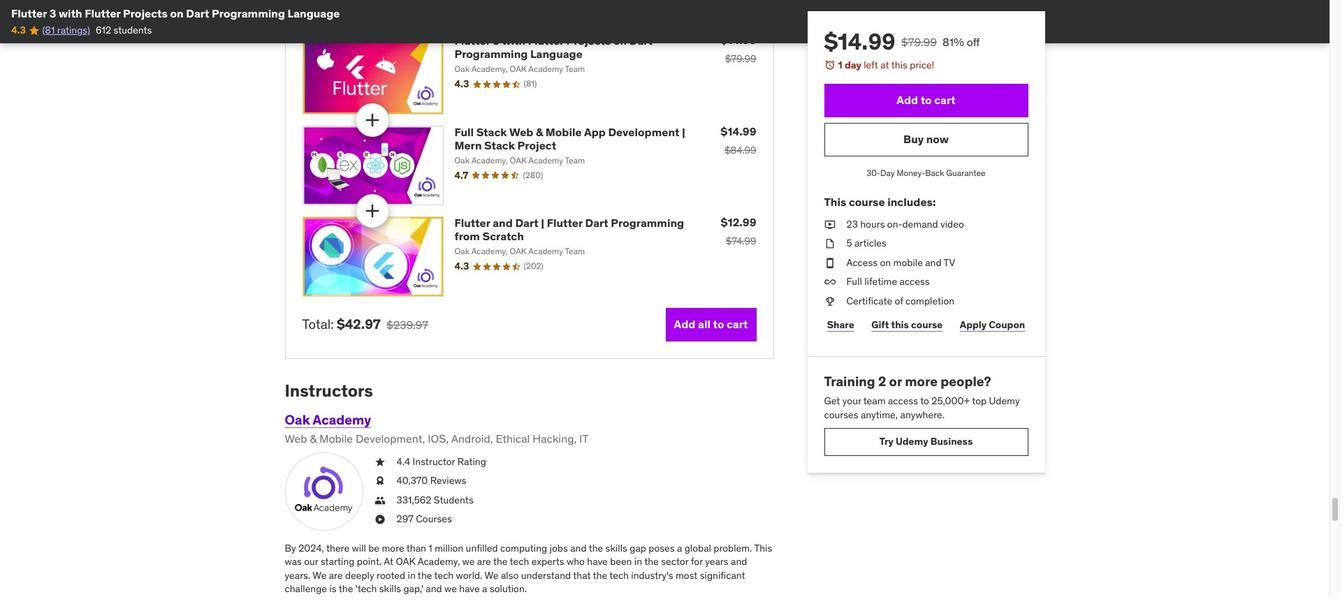 Task type: locate. For each thing, give the bounding box(es) containing it.
projects inside flutter 3 with flutter projects on dart programming language oak academy, oak academy team
[[566, 34, 611, 48]]

tech left world.
[[434, 569, 454, 582]]

mobile inside full stack web & mobile app development | mern stack project oak academy, oak academy team
[[546, 125, 582, 139]]

experts
[[531, 556, 564, 568]]

more up at
[[382, 542, 404, 554]]

oak up "(202)"
[[510, 246, 527, 257]]

xsmall image up 'share'
[[824, 295, 835, 309]]

1 horizontal spatial a
[[677, 542, 682, 554]]

1 vertical spatial projects
[[566, 34, 611, 48]]

(280)
[[523, 170, 543, 180]]

& inside full stack web & mobile app development | mern stack project oak academy, oak academy team
[[536, 125, 543, 139]]

jobs
[[550, 542, 568, 554]]

oak inside oak academy web & mobile development, ios, android, ethical hacking, it
[[285, 412, 310, 429]]

1 vertical spatial are
[[329, 569, 343, 582]]

mobile for academy
[[319, 432, 353, 446]]

xsmall image left 4.4
[[374, 455, 385, 469]]

add to cart
[[897, 93, 956, 107]]

oak
[[510, 64, 527, 74], [510, 155, 527, 166], [510, 246, 527, 257], [396, 556, 415, 568]]

1 vertical spatial skills
[[379, 583, 401, 596]]

1 vertical spatial $79.99
[[725, 52, 756, 65]]

that
[[573, 569, 591, 582]]

1 horizontal spatial |
[[682, 125, 685, 139]]

this right gift
[[891, 319, 909, 331]]

more right the or
[[905, 373, 938, 390]]

0 vertical spatial cart
[[934, 93, 956, 107]]

0 vertical spatial on
[[170, 6, 184, 20]]

a up sector
[[677, 542, 682, 554]]

oak inside flutter 3 with flutter projects on dart programming language oak academy, oak academy team
[[455, 64, 470, 74]]

& down oak academy link
[[310, 432, 317, 446]]

the right the is
[[339, 583, 353, 596]]

0 vertical spatial udemy
[[989, 395, 1020, 408]]

full down access
[[846, 276, 862, 288]]

0 horizontal spatial in
[[408, 569, 416, 582]]

1 horizontal spatial mobile
[[546, 125, 582, 139]]

academy, down together
[[471, 64, 508, 74]]

team down "flutter and dart | flutter dart programming from scratch" link
[[565, 246, 585, 257]]

this
[[824, 195, 846, 209], [754, 542, 772, 554]]

xsmall image left 23
[[824, 218, 835, 231]]

oak down the instructors at the left bottom
[[285, 412, 310, 429]]

access down the or
[[888, 395, 918, 408]]

web inside full stack web & mobile app development | mern stack project oak academy, oak academy team
[[509, 125, 533, 139]]

academy, down "mern"
[[471, 155, 508, 166]]

1 vertical spatial 4.3
[[455, 78, 469, 90]]

mobile left app in the top left of the page
[[546, 125, 582, 139]]

academy down project
[[528, 155, 563, 166]]

$12.99
[[721, 215, 756, 229]]

1 vertical spatial |
[[541, 216, 544, 230]]

buy
[[903, 132, 924, 146]]

280 reviews element
[[523, 170, 543, 181]]

team inside full stack web & mobile app development | mern stack project oak academy, oak academy team
[[565, 155, 585, 166]]

0 horizontal spatial skills
[[379, 583, 401, 596]]

0 vertical spatial team
[[565, 64, 585, 74]]

1 we from the left
[[313, 569, 327, 582]]

on-
[[887, 218, 902, 230]]

0 horizontal spatial web
[[285, 432, 307, 446]]

with for flutter 3 with flutter projects on dart programming language oak academy, oak academy team
[[502, 34, 526, 48]]

0 horizontal spatial more
[[382, 542, 404, 554]]

stack left project
[[476, 125, 507, 139]]

starting
[[321, 556, 355, 568]]

oak up 4.7
[[455, 155, 470, 166]]

0 vertical spatial 3
[[49, 6, 56, 20]]

3 team from the top
[[565, 246, 585, 257]]

2 vertical spatial 4.3
[[455, 260, 469, 273]]

202 reviews element
[[524, 261, 544, 273]]

3 down together
[[493, 34, 499, 48]]

web up (280)
[[509, 125, 533, 139]]

in
[[634, 556, 642, 568], [408, 569, 416, 582]]

xsmall image for 40,370 reviews
[[374, 475, 385, 488]]

1 horizontal spatial udemy
[[989, 395, 1020, 408]]

1 vertical spatial more
[[382, 542, 404, 554]]

0 vertical spatial more
[[905, 373, 938, 390]]

with up ratings)
[[59, 6, 82, 20]]

with down together
[[502, 34, 526, 48]]

& up (280)
[[536, 125, 543, 139]]

people?
[[941, 373, 991, 390]]

have up that
[[587, 556, 608, 568]]

programming inside flutter and dart | flutter dart programming from scratch oak academy, oak academy team
[[611, 216, 684, 230]]

deeply
[[345, 569, 374, 582]]

1 horizontal spatial with
[[502, 34, 526, 48]]

oak inside by 2024, there will be more than 1 million unfilled computing jobs and the skills gap poses a global problem. this was our starting point. at oak academy, we are the tech experts who have been in the sector for years and years. we are deeply rooted in the tech world. we also understand that the tech industry's most significant challenge is the 'tech skills gap,' and we have a solution.
[[396, 556, 415, 568]]

we down world.
[[444, 583, 457, 596]]

297 courses
[[397, 513, 452, 526]]

in up the gap,'
[[408, 569, 416, 582]]

the right that
[[593, 569, 607, 582]]

this
[[891, 59, 907, 71], [891, 319, 909, 331]]

& inside oak academy web & mobile development, ios, android, ethical hacking, it
[[310, 432, 317, 446]]

25,000+
[[932, 395, 970, 408]]

problem.
[[714, 542, 752, 554]]

been
[[610, 556, 632, 568]]

are down unfilled
[[477, 556, 491, 568]]

web down oak academy link
[[285, 432, 307, 446]]

frequently
[[302, 2, 388, 23]]

hacking,
[[533, 432, 577, 446]]

0 vertical spatial &
[[536, 125, 543, 139]]

guarantee
[[946, 167, 986, 178]]

video
[[940, 218, 964, 230]]

anytime,
[[861, 409, 898, 421]]

1 horizontal spatial programming
[[455, 47, 528, 61]]

xsmall image for access
[[824, 256, 835, 270]]

3 for flutter 3 with flutter projects on dart programming language
[[49, 6, 56, 20]]

students
[[434, 494, 474, 506]]

academy up "(202)"
[[528, 246, 563, 257]]

1 vertical spatial this
[[754, 542, 772, 554]]

| inside full stack web & mobile app development | mern stack project oak academy, oak academy team
[[682, 125, 685, 139]]

0 vertical spatial have
[[587, 556, 608, 568]]

academy down the instructors at the left bottom
[[313, 412, 371, 429]]

mobile
[[546, 125, 582, 139], [319, 432, 353, 446]]

projects
[[123, 6, 168, 20], [566, 34, 611, 48]]

1 right than at bottom left
[[429, 542, 432, 554]]

2 team from the top
[[565, 155, 585, 166]]

flutter 3 with flutter projects on dart programming language link
[[455, 34, 653, 61]]

1 vertical spatial course
[[911, 319, 943, 331]]

xsmall image left 297
[[374, 513, 385, 527]]

academy, down million
[[418, 556, 460, 568]]

4.3 for flutter and dart | flutter dart programming from scratch
[[455, 260, 469, 273]]

xsmall image left 5
[[824, 237, 835, 251]]

1 horizontal spatial more
[[905, 373, 938, 390]]

try udemy business
[[879, 435, 973, 448]]

team inside flutter 3 with flutter projects on dart programming language oak academy, oak academy team
[[565, 64, 585, 74]]

total: $42.97 $239.97
[[302, 316, 428, 333]]

0 horizontal spatial &
[[310, 432, 317, 446]]

1 horizontal spatial we
[[462, 556, 475, 568]]

course down completion
[[911, 319, 943, 331]]

the up the gap,'
[[418, 569, 432, 582]]

academy, inside flutter and dart | flutter dart programming from scratch oak academy, oak academy team
[[471, 246, 508, 257]]

1 horizontal spatial cart
[[934, 93, 956, 107]]

$14.99 for $14.99 $79.99
[[721, 33, 756, 47]]

team down full stack web & mobile app development | mern stack project link
[[565, 155, 585, 166]]

academy inside oak academy web & mobile development, ios, android, ethical hacking, it
[[313, 412, 371, 429]]

xsmall image left access
[[824, 256, 835, 270]]

add all to cart
[[674, 317, 748, 331]]

the up industry's at the bottom of the page
[[644, 556, 659, 568]]

academy inside flutter 3 with flutter projects on dart programming language oak academy, oak academy team
[[528, 64, 563, 74]]

40,370
[[397, 475, 428, 487]]

1 horizontal spatial add
[[897, 93, 918, 107]]

oak academy image
[[285, 452, 363, 531]]

0 horizontal spatial $79.99
[[725, 52, 756, 65]]

0 horizontal spatial language
[[288, 6, 340, 20]]

students
[[113, 24, 152, 37]]

0 vertical spatial with
[[59, 6, 82, 20]]

skills up the 'been'
[[605, 542, 627, 554]]

1 horizontal spatial in
[[634, 556, 642, 568]]

and right from on the top
[[493, 216, 513, 230]]

oak inside flutter and dart | flutter dart programming from scratch oak academy, oak academy team
[[510, 246, 527, 257]]

2 horizontal spatial tech
[[609, 569, 629, 582]]

ratings)
[[57, 24, 90, 37]]

1
[[838, 59, 842, 71], [429, 542, 432, 554]]

1 vertical spatial udemy
[[896, 435, 928, 448]]

1 horizontal spatial &
[[536, 125, 543, 139]]

$79.99 inside $14.99 $79.99 81% off
[[901, 35, 937, 49]]

4.3 left (81
[[11, 24, 26, 37]]

0 vertical spatial skills
[[605, 542, 627, 554]]

1 vertical spatial team
[[565, 155, 585, 166]]

web inside oak academy web & mobile development, ios, android, ethical hacking, it
[[285, 432, 307, 446]]

4.4 instructor rating
[[397, 455, 486, 468]]

full inside full stack web & mobile app development | mern stack project oak academy, oak academy team
[[455, 125, 474, 139]]

at
[[384, 556, 393, 568]]

1 horizontal spatial have
[[587, 556, 608, 568]]

0 horizontal spatial cart
[[727, 317, 748, 331]]

team down flutter 3 with flutter projects on dart programming language link
[[565, 64, 585, 74]]

1 team from the top
[[565, 64, 585, 74]]

in down gap
[[634, 556, 642, 568]]

android,
[[451, 432, 493, 446]]

2024,
[[298, 542, 324, 554]]

1 vertical spatial full
[[846, 276, 862, 288]]

full up 4.7
[[455, 125, 474, 139]]

academy
[[528, 64, 563, 74], [528, 155, 563, 166], [528, 246, 563, 257], [313, 412, 371, 429]]

more inside by 2024, there will be more than 1 million unfilled computing jobs and the skills gap poses a global problem. this was our starting point. at oak academy, we are the tech experts who have been in the sector for years and years. we are deeply rooted in the tech world. we also understand that the tech industry's most significant challenge is the 'tech skills gap,' and we have a solution.
[[382, 542, 404, 554]]

0 horizontal spatial full
[[455, 125, 474, 139]]

0 vertical spatial full
[[455, 125, 474, 139]]

1 vertical spatial add
[[674, 317, 696, 331]]

xsmall image
[[824, 237, 835, 251], [824, 295, 835, 309], [374, 455, 385, 469], [374, 475, 385, 488], [374, 513, 385, 527]]

0 horizontal spatial mobile
[[319, 432, 353, 446]]

2 vertical spatial on
[[880, 256, 891, 269]]

$79.99 inside $14.99 $79.99
[[725, 52, 756, 65]]

0 vertical spatial language
[[288, 6, 340, 20]]

oak right at
[[396, 556, 415, 568]]

all
[[698, 317, 711, 331]]

xsmall image left "331,562"
[[374, 494, 385, 507]]

certificate of completion
[[846, 295, 955, 307]]

xsmall image left 40,370 on the left of page
[[374, 475, 385, 488]]

0 vertical spatial mobile
[[546, 125, 582, 139]]

0 horizontal spatial udemy
[[896, 435, 928, 448]]

training 2 or more people? get your team access to 25,000+ top udemy courses anytime, anywhere.
[[824, 373, 1020, 421]]

on
[[170, 6, 184, 20], [613, 34, 627, 48], [880, 256, 891, 269]]

programming for flutter 3 with flutter projects on dart programming language oak academy, oak academy team
[[455, 47, 528, 61]]

0 horizontal spatial we
[[444, 583, 457, 596]]

this right the 'at'
[[891, 59, 907, 71]]

2 vertical spatial to
[[920, 395, 929, 408]]

1 horizontal spatial 3
[[493, 34, 499, 48]]

tech down the 'been'
[[609, 569, 629, 582]]

rating
[[457, 455, 486, 468]]

oak down together
[[455, 64, 470, 74]]

| right the development
[[682, 125, 685, 139]]

programming inside flutter 3 with flutter projects on dart programming language oak academy, oak academy team
[[455, 47, 528, 61]]

1 vertical spatial we
[[444, 583, 457, 596]]

academy, down scratch
[[471, 246, 508, 257]]

gap,'
[[403, 583, 423, 596]]

this course includes:
[[824, 195, 936, 209]]

this inside 'link'
[[891, 319, 909, 331]]

is
[[329, 583, 337, 596]]

gift this course
[[871, 319, 943, 331]]

1 horizontal spatial on
[[613, 34, 627, 48]]

$14.99 $84.99
[[721, 124, 756, 156]]

have
[[587, 556, 608, 568], [459, 583, 480, 596]]

add inside 'button'
[[674, 317, 696, 331]]

1 vertical spatial 3
[[493, 34, 499, 48]]

off
[[967, 35, 980, 49]]

1 horizontal spatial $79.99
[[901, 35, 937, 49]]

courses
[[416, 513, 452, 526]]

1 horizontal spatial 1
[[838, 59, 842, 71]]

3 up (81
[[49, 6, 56, 20]]

dart inside flutter 3 with flutter projects on dart programming language oak academy, oak academy team
[[629, 34, 653, 48]]

this inside by 2024, there will be more than 1 million unfilled computing jobs and the skills gap poses a global problem. this was our starting point. at oak academy, we are the tech experts who have been in the sector for years and years. we are deeply rooted in the tech world. we also understand that the tech industry's most significant challenge is the 'tech skills gap,' and we have a solution.
[[754, 542, 772, 554]]

to down "price!"
[[921, 93, 932, 107]]

$84.99
[[725, 144, 756, 156]]

xsmall image
[[824, 218, 835, 231], [824, 256, 835, 270], [824, 276, 835, 289], [374, 494, 385, 507]]

4.3
[[11, 24, 26, 37], [455, 78, 469, 90], [455, 260, 469, 273]]

to up anywhere.
[[920, 395, 929, 408]]

oak up (280)
[[510, 155, 527, 166]]

course
[[849, 195, 885, 209], [911, 319, 943, 331]]

2 vertical spatial team
[[565, 246, 585, 257]]

mobile for stack
[[546, 125, 582, 139]]

udemy right try
[[896, 435, 928, 448]]

access down mobile
[[900, 276, 930, 288]]

certificate
[[846, 295, 892, 307]]

xsmall image up 'share'
[[824, 276, 835, 289]]

0 vertical spatial course
[[849, 195, 885, 209]]

udemy right top
[[989, 395, 1020, 408]]

the up also
[[493, 556, 508, 568]]

1 vertical spatial in
[[408, 569, 416, 582]]

a down world.
[[482, 583, 487, 596]]

be
[[368, 542, 379, 554]]

1 vertical spatial have
[[459, 583, 480, 596]]

0 vertical spatial access
[[900, 276, 930, 288]]

0 vertical spatial projects
[[123, 6, 168, 20]]

0 vertical spatial 4.3
[[11, 24, 26, 37]]

udemy
[[989, 395, 1020, 408], [896, 435, 928, 448]]

cart inside button
[[934, 93, 956, 107]]

academy inside full stack web & mobile app development | mern stack project oak academy, oak academy team
[[528, 155, 563, 166]]

$79.99
[[901, 35, 937, 49], [725, 52, 756, 65]]

with inside flutter 3 with flutter projects on dart programming language oak academy, oak academy team
[[502, 34, 526, 48]]

instructors
[[285, 380, 373, 401]]

& for stack
[[536, 125, 543, 139]]

0 horizontal spatial programming
[[212, 6, 285, 20]]

and inside flutter and dart | flutter dart programming from scratch oak academy, oak academy team
[[493, 216, 513, 230]]

1 horizontal spatial web
[[509, 125, 533, 139]]

or
[[889, 373, 902, 390]]

team inside flutter and dart | flutter dart programming from scratch oak academy, oak academy team
[[565, 246, 585, 257]]

1 horizontal spatial full
[[846, 276, 862, 288]]

2 this from the top
[[891, 319, 909, 331]]

are
[[477, 556, 491, 568], [329, 569, 343, 582]]

$14.99 for $14.99 $84.99
[[721, 124, 756, 138]]

on inside flutter 3 with flutter projects on dart programming language oak academy, oak academy team
[[613, 34, 627, 48]]

cart right all
[[727, 317, 748, 331]]

full for stack
[[455, 125, 474, 139]]

oak up (81)
[[510, 64, 527, 74]]

0 horizontal spatial we
[[313, 569, 327, 582]]

0 vertical spatial web
[[509, 125, 533, 139]]

1 horizontal spatial tech
[[510, 556, 529, 568]]

flutter and dart | flutter dart programming from scratch link
[[455, 216, 684, 243]]

oak down from on the top
[[455, 246, 470, 257]]

0 vertical spatial 1
[[838, 59, 842, 71]]

3 inside flutter 3 with flutter projects on dart programming language oak academy, oak academy team
[[493, 34, 499, 48]]

1 horizontal spatial language
[[530, 47, 583, 61]]

1 inside by 2024, there will be more than 1 million unfilled computing jobs and the skills gap poses a global problem. this was our starting point. at oak academy, we are the tech experts who have been in the sector for years and years. we are deeply rooted in the tech world. we also understand that the tech industry's most significant challenge is the 'tech skills gap,' and we have a solution.
[[429, 542, 432, 554]]

2 vertical spatial programming
[[611, 216, 684, 230]]

5
[[846, 237, 852, 250]]

1 horizontal spatial skills
[[605, 542, 627, 554]]

0 horizontal spatial with
[[59, 6, 82, 20]]

to right all
[[713, 317, 724, 331]]

0 horizontal spatial projects
[[123, 6, 168, 20]]

0 horizontal spatial are
[[329, 569, 343, 582]]

and right the gap,'
[[426, 583, 442, 596]]

1 vertical spatial with
[[502, 34, 526, 48]]

total:
[[302, 316, 334, 333]]

0 horizontal spatial 3
[[49, 6, 56, 20]]

add inside button
[[897, 93, 918, 107]]

skills
[[605, 542, 627, 554], [379, 583, 401, 596]]

1 vertical spatial 1
[[429, 542, 432, 554]]

$74.99
[[726, 235, 756, 247]]

4.3 up "mern"
[[455, 78, 469, 90]]

| right scratch
[[541, 216, 544, 230]]

flutter 3 with flutter projects on dart programming language
[[11, 6, 340, 20]]

81%
[[942, 35, 964, 49]]

have down world.
[[459, 583, 480, 596]]

on for flutter 3 with flutter projects on dart programming language oak academy, oak academy team
[[613, 34, 627, 48]]

course up hours
[[849, 195, 885, 209]]

the
[[589, 542, 603, 554], [493, 556, 508, 568], [644, 556, 659, 568], [418, 569, 432, 582], [593, 569, 607, 582], [339, 583, 353, 596]]

tech down computing at the bottom of the page
[[510, 556, 529, 568]]

1 vertical spatial mobile
[[319, 432, 353, 446]]

was
[[285, 556, 302, 568]]

buy now button
[[824, 123, 1028, 156]]

we left also
[[485, 569, 499, 582]]

full for lifetime
[[846, 276, 862, 288]]

skills down rooted
[[379, 583, 401, 596]]

mobile down oak academy link
[[319, 432, 353, 446]]

add left all
[[674, 317, 696, 331]]

4.3 down from on the top
[[455, 260, 469, 273]]

0 horizontal spatial on
[[170, 6, 184, 20]]

1 horizontal spatial course
[[911, 319, 943, 331]]

0 horizontal spatial |
[[541, 216, 544, 230]]

team
[[565, 64, 585, 74], [565, 155, 585, 166], [565, 246, 585, 257]]

1 vertical spatial on
[[613, 34, 627, 48]]

2 horizontal spatial programming
[[611, 216, 684, 230]]

1 vertical spatial &
[[310, 432, 317, 446]]

we up world.
[[462, 556, 475, 568]]

0 vertical spatial this
[[891, 59, 907, 71]]

language inside flutter 3 with flutter projects on dart programming language oak academy, oak academy team
[[530, 47, 583, 61]]

1 horizontal spatial are
[[477, 556, 491, 568]]

cart up now
[[934, 93, 956, 107]]

we down our at the bottom of the page
[[313, 569, 327, 582]]

0 vertical spatial add
[[897, 93, 918, 107]]

are down starting
[[329, 569, 343, 582]]

0 horizontal spatial this
[[754, 542, 772, 554]]

cart
[[934, 93, 956, 107], [727, 317, 748, 331]]

xsmall image for 5 articles
[[824, 237, 835, 251]]

mobile inside oak academy web & mobile development, ios, android, ethical hacking, it
[[319, 432, 353, 446]]

academy up (81)
[[528, 64, 563, 74]]

1 vertical spatial a
[[482, 583, 487, 596]]

1 right alarm icon at the right
[[838, 59, 842, 71]]

add down "price!"
[[897, 93, 918, 107]]

0 vertical spatial |
[[682, 125, 685, 139]]

back
[[925, 167, 944, 178]]

we
[[313, 569, 327, 582], [485, 569, 499, 582]]



Task type: vqa. For each thing, say whether or not it's contained in the screenshot.
solution.
yes



Task type: describe. For each thing, give the bounding box(es) containing it.
oak academy web & mobile development, ios, android, ethical hacking, it
[[285, 412, 589, 446]]

0 horizontal spatial a
[[482, 583, 487, 596]]

access on mobile and tv
[[846, 256, 955, 269]]

web for stack
[[509, 125, 533, 139]]

projects for flutter 3 with flutter projects on dart programming language oak academy, oak academy team
[[566, 34, 611, 48]]

297
[[397, 513, 414, 526]]

academy inside flutter and dart | flutter dart programming from scratch oak academy, oak academy team
[[528, 246, 563, 257]]

(81)
[[524, 78, 537, 89]]

includes:
[[887, 195, 936, 209]]

xsmall image for 331,562
[[374, 494, 385, 507]]

'tech
[[355, 583, 377, 596]]

gap
[[630, 542, 646, 554]]

also
[[501, 569, 519, 582]]

0 vertical spatial this
[[824, 195, 846, 209]]

$14.99 $79.99 81% off
[[824, 27, 980, 56]]

by
[[285, 542, 296, 554]]

team
[[863, 395, 886, 408]]

30-
[[867, 167, 880, 178]]

oak inside full stack web & mobile app development | mern stack project oak academy, oak academy team
[[510, 155, 527, 166]]

ios,
[[428, 432, 449, 446]]

price!
[[910, 59, 934, 71]]

add for add to cart
[[897, 93, 918, 107]]

computing
[[500, 542, 547, 554]]

xsmall image for certificate of completion
[[824, 295, 835, 309]]

solution.
[[490, 583, 527, 596]]

(81
[[42, 24, 55, 37]]

your
[[842, 395, 861, 408]]

most
[[676, 569, 698, 582]]

buy now
[[903, 132, 949, 146]]

together
[[454, 2, 525, 23]]

by 2024, there will be more than 1 million unfilled computing jobs and the skills gap poses a global problem. this was our starting point. at oak academy, we are the tech experts who have been in the sector for years and years. we are deeply rooted in the tech world. we also understand that the tech industry's most significant challenge is the 'tech skills gap,' and we have a solution.
[[285, 542, 772, 596]]

$239.97
[[386, 318, 428, 332]]

years.
[[285, 569, 310, 582]]

course inside gift this course 'link'
[[911, 319, 943, 331]]

team for projects
[[565, 64, 585, 74]]

coupon
[[989, 319, 1025, 331]]

lifetime
[[864, 276, 897, 288]]

money-
[[897, 167, 925, 178]]

access inside training 2 or more people? get your team access to 25,000+ top udemy courses anytime, anywhere.
[[888, 395, 918, 408]]

xsmall image for 23
[[824, 218, 835, 231]]

xsmall image for full
[[824, 276, 835, 289]]

and down problem.
[[731, 556, 747, 568]]

world.
[[456, 569, 482, 582]]

1 day left at this price!
[[838, 59, 934, 71]]

4.3 for flutter 3 with flutter projects on dart programming language
[[455, 78, 469, 90]]

for
[[691, 556, 703, 568]]

mern
[[455, 138, 482, 152]]

there
[[326, 542, 349, 554]]

mobile
[[893, 256, 923, 269]]

access
[[846, 256, 878, 269]]

add for add all to cart
[[674, 317, 696, 331]]

hours
[[860, 218, 885, 230]]

web for academy
[[285, 432, 307, 446]]

to inside 'button'
[[713, 317, 724, 331]]

cart inside 'button'
[[727, 317, 748, 331]]

full stack web & mobile app development | mern stack project link
[[455, 125, 685, 152]]

add to cart button
[[824, 84, 1028, 117]]

try udemy business link
[[824, 428, 1028, 456]]

331,562
[[397, 494, 431, 506]]

2 we from the left
[[485, 569, 499, 582]]

challenge
[[285, 583, 327, 596]]

0 horizontal spatial course
[[849, 195, 885, 209]]

4.4
[[397, 455, 410, 468]]

udemy inside training 2 or more people? get your team access to 25,000+ top udemy courses anytime, anywhere.
[[989, 395, 1020, 408]]

sector
[[661, 556, 688, 568]]

stack right "mern"
[[484, 138, 515, 152]]

rooted
[[377, 569, 405, 582]]

0 vertical spatial a
[[677, 542, 682, 554]]

understand
[[521, 569, 571, 582]]

reviews
[[430, 475, 466, 487]]

it
[[579, 432, 589, 446]]

2 horizontal spatial on
[[880, 256, 891, 269]]

ethical
[[496, 432, 530, 446]]

xsmall image for 4.4 instructor rating
[[374, 455, 385, 469]]

projects for flutter 3 with flutter projects on dart programming language
[[123, 6, 168, 20]]

more inside training 2 or more people? get your team access to 25,000+ top udemy courses anytime, anywhere.
[[905, 373, 938, 390]]

and left tv
[[925, 256, 942, 269]]

at
[[881, 59, 889, 71]]

0 horizontal spatial tech
[[434, 569, 454, 582]]

day
[[880, 167, 895, 178]]

academy, inside full stack web & mobile app development | mern stack project oak academy, oak academy team
[[471, 155, 508, 166]]

our
[[304, 556, 318, 568]]

of
[[895, 295, 903, 307]]

language for flutter 3 with flutter projects on dart programming language
[[288, 6, 340, 20]]

with for flutter 3 with flutter projects on dart programming language
[[59, 6, 82, 20]]

oak inside flutter 3 with flutter projects on dart programming language oak academy, oak academy team
[[510, 64, 527, 74]]

academy, inside by 2024, there will be more than 1 million unfilled computing jobs and the skills gap poses a global problem. this was our starting point. at oak academy, we are the tech experts who have been in the sector for years and years. we are deeply rooted in the tech world. we also understand that the tech industry's most significant challenge is the 'tech skills gap,' and we have a solution.
[[418, 556, 460, 568]]

years
[[705, 556, 728, 568]]

gift this course link
[[868, 311, 946, 339]]

scratch
[[482, 229, 524, 243]]

programming for flutter 3 with flutter projects on dart programming language
[[212, 6, 285, 20]]

development
[[608, 125, 679, 139]]

1 this from the top
[[891, 59, 907, 71]]

$12.99 $74.99
[[721, 215, 756, 247]]

0 horizontal spatial have
[[459, 583, 480, 596]]

612 students
[[96, 24, 152, 37]]

alarm image
[[824, 59, 835, 71]]

xsmall image for 297 courses
[[374, 513, 385, 527]]

apply coupon
[[960, 319, 1025, 331]]

4.7
[[455, 169, 468, 181]]

the up that
[[589, 542, 603, 554]]

612
[[96, 24, 111, 37]]

academy, inside flutter 3 with flutter projects on dart programming language oak academy, oak academy team
[[471, 64, 508, 74]]

23 hours on-demand video
[[846, 218, 964, 230]]

on for flutter 3 with flutter projects on dart programming language
[[170, 6, 184, 20]]

who
[[567, 556, 585, 568]]

point.
[[357, 556, 382, 568]]

0 vertical spatial in
[[634, 556, 642, 568]]

$79.99 for $14.99 $79.99 81% off
[[901, 35, 937, 49]]

oak inside flutter and dart | flutter dart programming from scratch oak academy, oak academy team
[[455, 246, 470, 257]]

0 vertical spatial we
[[462, 556, 475, 568]]

share
[[827, 319, 854, 331]]

apply
[[960, 319, 987, 331]]

to inside training 2 or more people? get your team access to 25,000+ top udemy courses anytime, anywhere.
[[920, 395, 929, 408]]

$14.99 $79.99
[[721, 33, 756, 65]]

training
[[824, 373, 875, 390]]

81 reviews element
[[524, 78, 537, 90]]

team for flutter
[[565, 246, 585, 257]]

courses
[[824, 409, 858, 421]]

(81 ratings)
[[42, 24, 90, 37]]

unfilled
[[466, 542, 498, 554]]

oak inside full stack web & mobile app development | mern stack project oak academy, oak academy team
[[455, 155, 470, 166]]

3 for flutter 3 with flutter projects on dart programming language oak academy, oak academy team
[[493, 34, 499, 48]]

project
[[517, 138, 556, 152]]

completion
[[906, 295, 955, 307]]

language for flutter 3 with flutter projects on dart programming language oak academy, oak academy team
[[530, 47, 583, 61]]

40,370 reviews
[[397, 475, 466, 487]]

and up 'who'
[[570, 542, 587, 554]]

& for academy
[[310, 432, 317, 446]]

$79.99 for $14.99 $79.99
[[725, 52, 756, 65]]

business
[[930, 435, 973, 448]]

0 vertical spatial are
[[477, 556, 491, 568]]

$14.99 for $14.99 $79.99 81% off
[[824, 27, 896, 56]]

2
[[878, 373, 886, 390]]

left
[[864, 59, 878, 71]]

significant
[[700, 569, 745, 582]]

to inside button
[[921, 93, 932, 107]]

anywhere.
[[900, 409, 945, 421]]

gift
[[871, 319, 889, 331]]

udemy inside try udemy business link
[[896, 435, 928, 448]]

| inside flutter and dart | flutter dart programming from scratch oak academy, oak academy team
[[541, 216, 544, 230]]

day
[[845, 59, 861, 71]]

apply coupon button
[[957, 311, 1028, 339]]

million
[[435, 542, 463, 554]]



